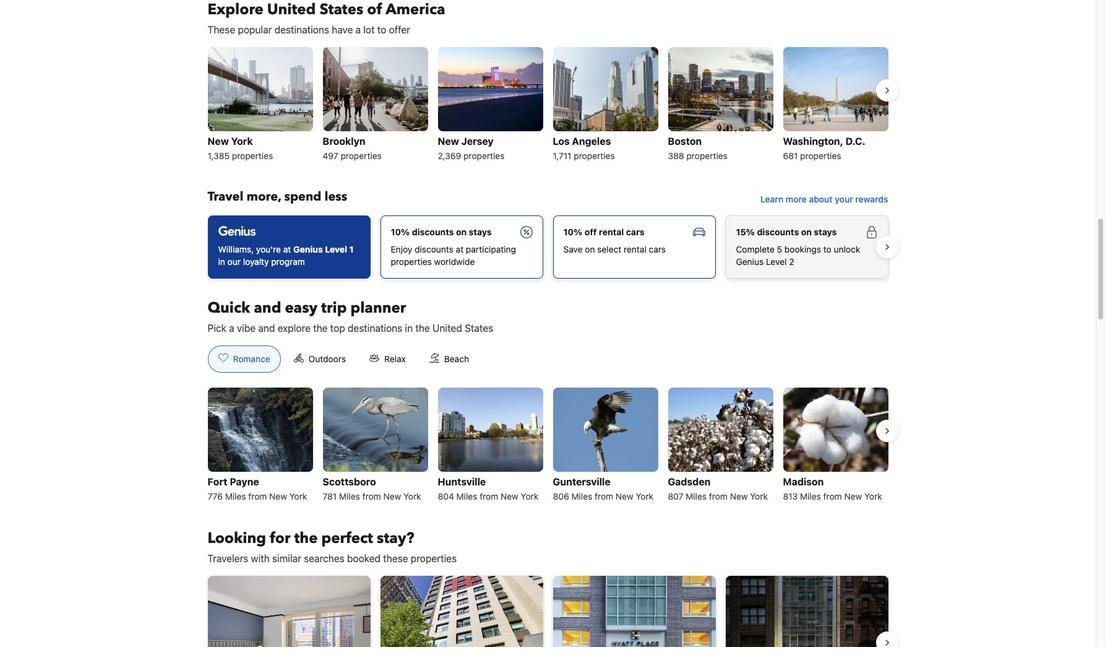 Task type: vqa. For each thing, say whether or not it's contained in the screenshot.
Facilities 10 meter
no



Task type: describe. For each thing, give the bounding box(es) containing it.
madison 813 miles from new york
[[784, 476, 883, 501]]

complete 5 bookings to unlock genius level 2
[[736, 244, 861, 267]]

1,385
[[208, 150, 230, 161]]

learn
[[761, 194, 784, 204]]

from inside fort payne 776 miles from new york
[[248, 491, 267, 501]]

new inside huntsville 804 miles from new york
[[501, 491, 519, 501]]

learn more about your rewards link
[[756, 188, 894, 210]]

804
[[438, 491, 454, 501]]

relax button
[[359, 345, 417, 373]]

miles for huntsville
[[457, 491, 478, 501]]

region containing fort payne
[[198, 383, 899, 509]]

0 horizontal spatial cars
[[626, 227, 645, 237]]

lot
[[364, 24, 375, 35]]

10% for 10% off rental cars
[[564, 227, 583, 237]]

813
[[784, 491, 798, 501]]

4 region from the top
[[198, 571, 899, 647]]

to inside complete 5 bookings to unlock genius level 2
[[824, 244, 832, 254]]

gadsden
[[668, 476, 711, 487]]

about
[[810, 194, 833, 204]]

these
[[383, 553, 408, 564]]

the inside looking for the perfect stay? travelers with similar searches booked these properties
[[294, 528, 318, 549]]

miles for gadsden
[[686, 491, 707, 501]]

miles inside fort payne 776 miles from new york
[[225, 491, 246, 501]]

scottsboro 781 miles from new york
[[323, 476, 421, 501]]

properties inside los angeles 1,711 properties
[[574, 150, 615, 161]]

washington,
[[784, 136, 844, 147]]

new york 1,385 properties
[[208, 136, 273, 161]]

0 vertical spatial and
[[254, 298, 281, 318]]

similar
[[272, 553, 302, 564]]

looking
[[208, 528, 266, 549]]

beach button
[[419, 345, 480, 373]]

new inside new jersey 2,369 properties
[[438, 136, 459, 147]]

5
[[777, 244, 783, 254]]

2,369
[[438, 150, 461, 161]]

explore
[[278, 323, 311, 334]]

fort payne 776 miles from new york
[[208, 476, 307, 501]]

york inside new york 1,385 properties
[[231, 136, 253, 147]]

properties inside enjoy discounts at participating properties worldwide
[[391, 256, 432, 267]]

properties inside looking for the perfect stay? travelers with similar searches booked these properties
[[411, 553, 457, 564]]

in inside williams, you're at genius level 1 in our loyalty program
[[218, 256, 225, 267]]

popular
[[238, 24, 272, 35]]

10% off rental cars
[[564, 227, 645, 237]]

boston
[[668, 136, 702, 147]]

perfect
[[322, 528, 373, 549]]

1,711
[[553, 150, 572, 161]]

781
[[323, 491, 337, 501]]

trip
[[321, 298, 347, 318]]

15%
[[736, 227, 755, 237]]

quick and easy trip planner pick a vibe and explore the top destinations in the united states
[[208, 298, 494, 334]]

learn more about your rewards
[[761, 194, 889, 204]]

save
[[564, 244, 583, 254]]

the left united
[[416, 323, 430, 334]]

planner
[[351, 298, 406, 318]]

williams,
[[218, 244, 254, 254]]

level inside complete 5 bookings to unlock genius level 2
[[766, 256, 787, 267]]

boston 388 properties
[[668, 136, 728, 161]]

travel
[[208, 188, 244, 205]]

1 vertical spatial and
[[258, 323, 275, 334]]

our
[[228, 256, 241, 267]]

d.c.
[[846, 136, 866, 147]]

from for scottsboro
[[363, 491, 381, 501]]

0 vertical spatial rental
[[599, 227, 624, 237]]

have
[[332, 24, 353, 35]]

15% discounts on stays
[[736, 227, 837, 237]]

spend
[[284, 188, 322, 205]]

outdoors
[[309, 353, 346, 364]]

388
[[668, 150, 685, 161]]

relax
[[384, 353, 406, 364]]

program
[[271, 256, 305, 267]]

complete
[[736, 244, 775, 254]]

you're
[[256, 244, 281, 254]]

quick
[[208, 298, 250, 318]]

new jersey 2,369 properties
[[438, 136, 505, 161]]

stay?
[[377, 528, 415, 549]]

these popular destinations have a lot to offer
[[208, 24, 410, 35]]

2
[[790, 256, 795, 267]]

properties inside the brooklyn 497 properties
[[341, 150, 382, 161]]

806
[[553, 491, 569, 501]]

guntersville 806 miles from new york
[[553, 476, 654, 501]]

tab list containing romance
[[198, 345, 490, 373]]

discounts for 5
[[758, 227, 800, 237]]

in inside "quick and easy trip planner pick a vibe and explore the top destinations in the united states"
[[405, 323, 413, 334]]

new inside fort payne 776 miles from new york
[[269, 491, 287, 501]]

at for discounts
[[456, 244, 464, 254]]

looking for the perfect stay? travelers with similar searches booked these properties
[[208, 528, 457, 564]]

easy
[[285, 298, 318, 318]]

miles for madison
[[801, 491, 822, 501]]

these
[[208, 24, 235, 35]]

rewards
[[856, 194, 889, 204]]

payne
[[230, 476, 259, 487]]

searches
[[304, 553, 345, 564]]

less
[[325, 188, 347, 205]]

for
[[270, 528, 291, 549]]

loyalty
[[243, 256, 269, 267]]

776
[[208, 491, 223, 501]]

a inside "quick and easy trip planner pick a vibe and explore the top destinations in the united states"
[[229, 323, 234, 334]]

genius inside complete 5 bookings to unlock genius level 2
[[736, 256, 764, 267]]



Task type: locate. For each thing, give the bounding box(es) containing it.
at up program
[[283, 244, 291, 254]]

2 at from the left
[[456, 244, 464, 254]]

cars up save on select rental cars
[[626, 227, 645, 237]]

from inside the madison 813 miles from new york
[[824, 491, 842, 501]]

travelers
[[208, 553, 248, 564]]

1 vertical spatial rental
[[624, 244, 647, 254]]

miles inside gadsden 807 miles from new york
[[686, 491, 707, 501]]

properties inside new york 1,385 properties
[[232, 150, 273, 161]]

6 miles from the left
[[801, 491, 822, 501]]

united
[[433, 323, 462, 334]]

level inside williams, you're at genius level 1 in our loyalty program
[[325, 244, 347, 254]]

offer
[[389, 24, 410, 35]]

properties inside the boston 388 properties
[[687, 150, 728, 161]]

1 vertical spatial in
[[405, 323, 413, 334]]

1 vertical spatial a
[[229, 323, 234, 334]]

new inside the madison 813 miles from new york
[[845, 491, 863, 501]]

destinations
[[275, 24, 329, 35], [348, 323, 403, 334]]

vibe
[[237, 323, 256, 334]]

properties down washington,
[[801, 150, 842, 161]]

genius up program
[[294, 244, 323, 254]]

0 horizontal spatial on
[[456, 227, 467, 237]]

booked
[[347, 553, 381, 564]]

1 horizontal spatial a
[[356, 24, 361, 35]]

the right for
[[294, 528, 318, 549]]

1 horizontal spatial stays
[[814, 227, 837, 237]]

0 horizontal spatial a
[[229, 323, 234, 334]]

properties down enjoy
[[391, 256, 432, 267]]

at for you're
[[283, 244, 291, 254]]

681
[[784, 150, 798, 161]]

1 horizontal spatial in
[[405, 323, 413, 334]]

1 10% from the left
[[391, 227, 410, 237]]

1 vertical spatial cars
[[649, 244, 666, 254]]

0 vertical spatial cars
[[626, 227, 645, 237]]

from down scottsboro
[[363, 491, 381, 501]]

0 horizontal spatial 10%
[[391, 227, 410, 237]]

1 horizontal spatial destinations
[[348, 323, 403, 334]]

williams, you're at genius level 1 in our loyalty program
[[218, 244, 354, 267]]

0 vertical spatial level
[[325, 244, 347, 254]]

huntsville 804 miles from new york
[[438, 476, 539, 501]]

2 10% from the left
[[564, 227, 583, 237]]

5 miles from the left
[[686, 491, 707, 501]]

genius inside williams, you're at genius level 1 in our loyalty program
[[294, 244, 323, 254]]

miles inside guntersville 806 miles from new york
[[572, 491, 593, 501]]

discounts down 10% discounts on stays
[[415, 244, 454, 254]]

10% for 10% discounts on stays
[[391, 227, 410, 237]]

at inside williams, you're at genius level 1 in our loyalty program
[[283, 244, 291, 254]]

miles down guntersville
[[572, 491, 593, 501]]

1 horizontal spatial at
[[456, 244, 464, 254]]

brooklyn
[[323, 136, 366, 147]]

miles down huntsville
[[457, 491, 478, 501]]

level left 1
[[325, 244, 347, 254]]

discounts up 5 on the right top of page
[[758, 227, 800, 237]]

los angeles 1,711 properties
[[553, 136, 615, 161]]

1 horizontal spatial level
[[766, 256, 787, 267]]

from for madison
[[824, 491, 842, 501]]

from down gadsden
[[709, 491, 728, 501]]

1 vertical spatial to
[[824, 244, 832, 254]]

destinations left have
[[275, 24, 329, 35]]

in
[[218, 256, 225, 267], [405, 323, 413, 334]]

10% up enjoy
[[391, 227, 410, 237]]

0 horizontal spatial level
[[325, 244, 347, 254]]

york inside huntsville 804 miles from new york
[[521, 491, 539, 501]]

enjoy
[[391, 244, 413, 254]]

2 region from the top
[[198, 210, 899, 284]]

properties down the jersey
[[464, 150, 505, 161]]

brooklyn 497 properties
[[323, 136, 382, 161]]

1 horizontal spatial to
[[824, 244, 832, 254]]

a left vibe
[[229, 323, 234, 334]]

miles for scottsboro
[[339, 491, 360, 501]]

level down 5 on the right top of page
[[766, 256, 787, 267]]

4 from from the left
[[595, 491, 614, 501]]

in up relax
[[405, 323, 413, 334]]

1 vertical spatial destinations
[[348, 323, 403, 334]]

properties right these
[[411, 553, 457, 564]]

from down madison
[[824, 491, 842, 501]]

more
[[786, 194, 807, 204]]

from inside gadsden 807 miles from new york
[[709, 491, 728, 501]]

destinations down planner
[[348, 323, 403, 334]]

on up bookings
[[802, 227, 812, 237]]

1 from from the left
[[248, 491, 267, 501]]

1 vertical spatial level
[[766, 256, 787, 267]]

1 horizontal spatial genius
[[736, 256, 764, 267]]

1 vertical spatial genius
[[736, 256, 764, 267]]

0 vertical spatial in
[[218, 256, 225, 267]]

and right vibe
[[258, 323, 275, 334]]

properties right 1,385
[[232, 150, 273, 161]]

york for madison
[[865, 491, 883, 501]]

miles inside huntsville 804 miles from new york
[[457, 491, 478, 501]]

from down guntersville
[[595, 491, 614, 501]]

and up vibe
[[254, 298, 281, 318]]

beach
[[444, 353, 469, 364]]

properties down brooklyn
[[341, 150, 382, 161]]

miles down the payne
[[225, 491, 246, 501]]

on for bookings
[[802, 227, 812, 237]]

york inside gadsden 807 miles from new york
[[751, 491, 768, 501]]

from down the payne
[[248, 491, 267, 501]]

scottsboro
[[323, 476, 376, 487]]

0 horizontal spatial stays
[[469, 227, 492, 237]]

washington, d.c. 681 properties
[[784, 136, 866, 161]]

miles down scottsboro
[[339, 491, 360, 501]]

gadsden 807 miles from new york
[[668, 476, 768, 501]]

discounts inside enjoy discounts at participating properties worldwide
[[415, 244, 454, 254]]

cars right select
[[649, 244, 666, 254]]

a left 'lot'
[[356, 24, 361, 35]]

miles for guntersville
[[572, 491, 593, 501]]

1 region from the top
[[198, 42, 899, 168]]

0 horizontal spatial genius
[[294, 244, 323, 254]]

top
[[330, 323, 345, 334]]

properties
[[232, 150, 273, 161], [341, 150, 382, 161], [464, 150, 505, 161], [574, 150, 615, 161], [687, 150, 728, 161], [801, 150, 842, 161], [391, 256, 432, 267], [411, 553, 457, 564]]

cars
[[626, 227, 645, 237], [649, 244, 666, 254]]

york for scottsboro
[[404, 491, 421, 501]]

worldwide
[[434, 256, 475, 267]]

discounts up enjoy discounts at participating properties worldwide
[[412, 227, 454, 237]]

region
[[198, 42, 899, 168], [198, 210, 899, 284], [198, 383, 899, 509], [198, 571, 899, 647]]

in left our
[[218, 256, 225, 267]]

0 horizontal spatial to
[[378, 24, 387, 35]]

2 from from the left
[[363, 491, 381, 501]]

properties inside "washington, d.c. 681 properties"
[[801, 150, 842, 161]]

miles
[[225, 491, 246, 501], [339, 491, 360, 501], [457, 491, 478, 501], [572, 491, 593, 501], [686, 491, 707, 501], [801, 491, 822, 501]]

new inside gadsden 807 miles from new york
[[730, 491, 748, 501]]

3 miles from the left
[[457, 491, 478, 501]]

blue genius logo image
[[218, 226, 256, 236], [218, 226, 256, 236]]

2 stays from the left
[[814, 227, 837, 237]]

at up worldwide
[[456, 244, 464, 254]]

10% up save
[[564, 227, 583, 237]]

genius down complete
[[736, 256, 764, 267]]

select
[[598, 244, 622, 254]]

discounts for discounts
[[412, 227, 454, 237]]

york
[[231, 136, 253, 147], [290, 491, 307, 501], [404, 491, 421, 501], [521, 491, 539, 501], [636, 491, 654, 501], [751, 491, 768, 501], [865, 491, 883, 501]]

region containing 10% discounts on stays
[[198, 210, 899, 284]]

to
[[378, 24, 387, 35], [824, 244, 832, 254]]

enjoy discounts at participating properties worldwide
[[391, 244, 516, 267]]

new inside scottsboro 781 miles from new york
[[384, 491, 401, 501]]

miles inside scottsboro 781 miles from new york
[[339, 491, 360, 501]]

stays up 'participating'
[[469, 227, 492, 237]]

york inside guntersville 806 miles from new york
[[636, 491, 654, 501]]

2 miles from the left
[[339, 491, 360, 501]]

los
[[553, 136, 570, 147]]

your
[[835, 194, 854, 204]]

0 vertical spatial to
[[378, 24, 387, 35]]

huntsville
[[438, 476, 486, 487]]

york inside scottsboro 781 miles from new york
[[404, 491, 421, 501]]

1
[[350, 244, 354, 254]]

the left top at the left of page
[[313, 323, 328, 334]]

on for at
[[456, 227, 467, 237]]

1 miles from the left
[[225, 491, 246, 501]]

york inside the madison 813 miles from new york
[[865, 491, 883, 501]]

1 horizontal spatial cars
[[649, 244, 666, 254]]

0 vertical spatial genius
[[294, 244, 323, 254]]

on right save
[[585, 244, 595, 254]]

york for huntsville
[[521, 491, 539, 501]]

madison
[[784, 476, 824, 487]]

0 horizontal spatial in
[[218, 256, 225, 267]]

3 from from the left
[[480, 491, 499, 501]]

on up enjoy discounts at participating properties worldwide
[[456, 227, 467, 237]]

properties down angeles
[[574, 150, 615, 161]]

2 horizontal spatial on
[[802, 227, 812, 237]]

off
[[585, 227, 597, 237]]

from for huntsville
[[480, 491, 499, 501]]

3 region from the top
[[198, 383, 899, 509]]

guntersville
[[553, 476, 611, 487]]

jersey
[[462, 136, 494, 147]]

from down huntsville
[[480, 491, 499, 501]]

york inside fort payne 776 miles from new york
[[290, 491, 307, 501]]

0 vertical spatial a
[[356, 24, 361, 35]]

a
[[356, 24, 361, 35], [229, 323, 234, 334]]

497
[[323, 150, 338, 161]]

rental right select
[[624, 244, 647, 254]]

york for guntersville
[[636, 491, 654, 501]]

0 horizontal spatial destinations
[[275, 24, 329, 35]]

properties inside new jersey 2,369 properties
[[464, 150, 505, 161]]

to left the unlock
[[824, 244, 832, 254]]

from inside guntersville 806 miles from new york
[[595, 491, 614, 501]]

unlock
[[834, 244, 861, 254]]

stays up the unlock
[[814, 227, 837, 237]]

from for guntersville
[[595, 491, 614, 501]]

1 stays from the left
[[469, 227, 492, 237]]

on
[[456, 227, 467, 237], [802, 227, 812, 237], [585, 244, 595, 254]]

new inside guntersville 806 miles from new york
[[616, 491, 634, 501]]

travel more, spend less
[[208, 188, 347, 205]]

5 from from the left
[[709, 491, 728, 501]]

properties down boston
[[687, 150, 728, 161]]

stays for 10% discounts on stays
[[469, 227, 492, 237]]

more,
[[247, 188, 281, 205]]

states
[[465, 323, 494, 334]]

1 horizontal spatial 10%
[[564, 227, 583, 237]]

participating
[[466, 244, 516, 254]]

and
[[254, 298, 281, 318], [258, 323, 275, 334]]

romance
[[233, 353, 270, 364]]

miles down madison
[[801, 491, 822, 501]]

new inside new york 1,385 properties
[[208, 136, 229, 147]]

region containing new york
[[198, 42, 899, 168]]

pick
[[208, 323, 227, 334]]

miles down gadsden
[[686, 491, 707, 501]]

miles inside the madison 813 miles from new york
[[801, 491, 822, 501]]

0 horizontal spatial at
[[283, 244, 291, 254]]

tab list
[[198, 345, 490, 373]]

the
[[313, 323, 328, 334], [416, 323, 430, 334], [294, 528, 318, 549]]

807
[[668, 491, 684, 501]]

4 miles from the left
[[572, 491, 593, 501]]

rental up select
[[599, 227, 624, 237]]

york for gadsden
[[751, 491, 768, 501]]

0 vertical spatial destinations
[[275, 24, 329, 35]]

destinations inside "quick and easy trip planner pick a vibe and explore the top destinations in the united states"
[[348, 323, 403, 334]]

with
[[251, 553, 270, 564]]

from for gadsden
[[709, 491, 728, 501]]

1 at from the left
[[283, 244, 291, 254]]

10% discounts on stays
[[391, 227, 492, 237]]

at inside enjoy discounts at participating properties worldwide
[[456, 244, 464, 254]]

1 horizontal spatial on
[[585, 244, 595, 254]]

from inside scottsboro 781 miles from new york
[[363, 491, 381, 501]]

outdoors button
[[283, 345, 357, 373]]

stays for 15% discounts on stays
[[814, 227, 837, 237]]

stays
[[469, 227, 492, 237], [814, 227, 837, 237]]

from inside huntsville 804 miles from new york
[[480, 491, 499, 501]]

to right 'lot'
[[378, 24, 387, 35]]

bookings
[[785, 244, 822, 254]]

6 from from the left
[[824, 491, 842, 501]]

angeles
[[572, 136, 611, 147]]



